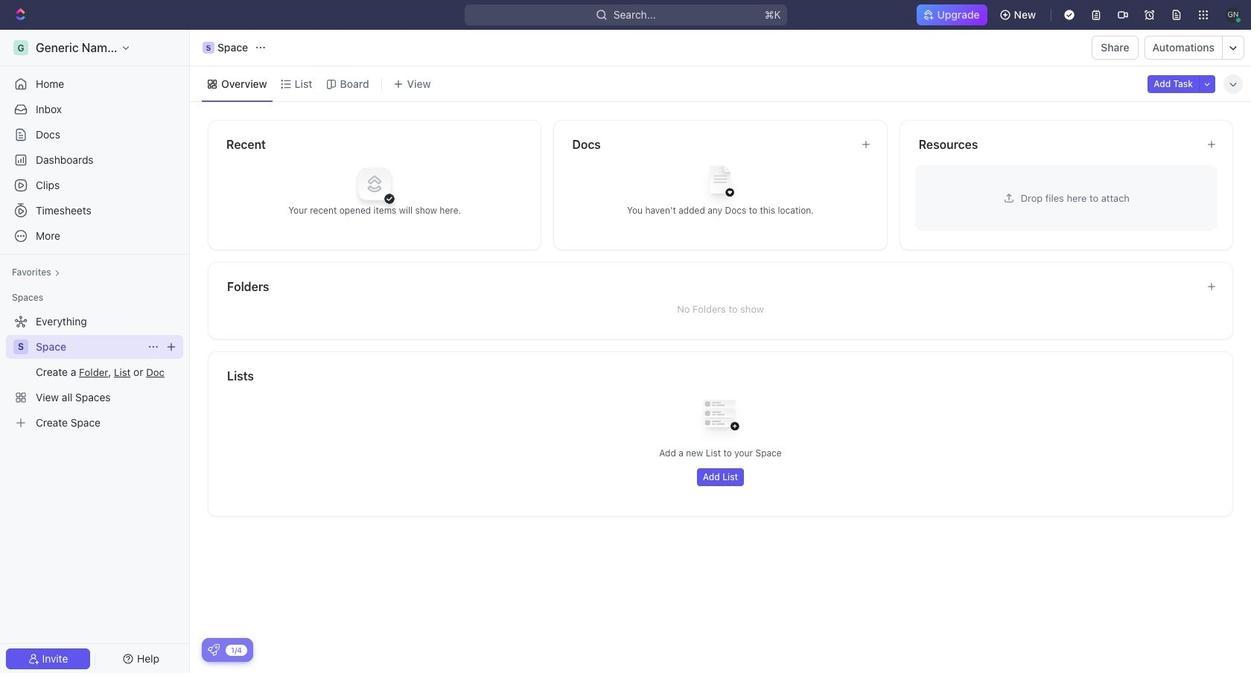 Task type: vqa. For each thing, say whether or not it's contained in the screenshot.
the Generic Name's Workspace, , element
yes



Task type: describe. For each thing, give the bounding box(es) containing it.
sidebar navigation
[[0, 30, 193, 674]]

generic name's workspace, , element
[[13, 40, 28, 55]]

no recent items image
[[345, 154, 405, 213]]

onboarding checklist button image
[[208, 644, 220, 656]]

no lists icon. image
[[691, 388, 751, 448]]



Task type: locate. For each thing, give the bounding box(es) containing it.
tree inside 'sidebar' 'navigation'
[[6, 310, 183, 435]]

no most used docs image
[[691, 154, 751, 213]]

1 horizontal spatial space, , element
[[203, 42, 215, 54]]

0 horizontal spatial space, , element
[[13, 340, 28, 355]]

tree
[[6, 310, 183, 435]]

space, , element inside tree
[[13, 340, 28, 355]]

0 vertical spatial space, , element
[[203, 42, 215, 54]]

space, , element
[[203, 42, 215, 54], [13, 340, 28, 355]]

1 vertical spatial space, , element
[[13, 340, 28, 355]]

onboarding checklist button element
[[208, 644, 220, 656]]



